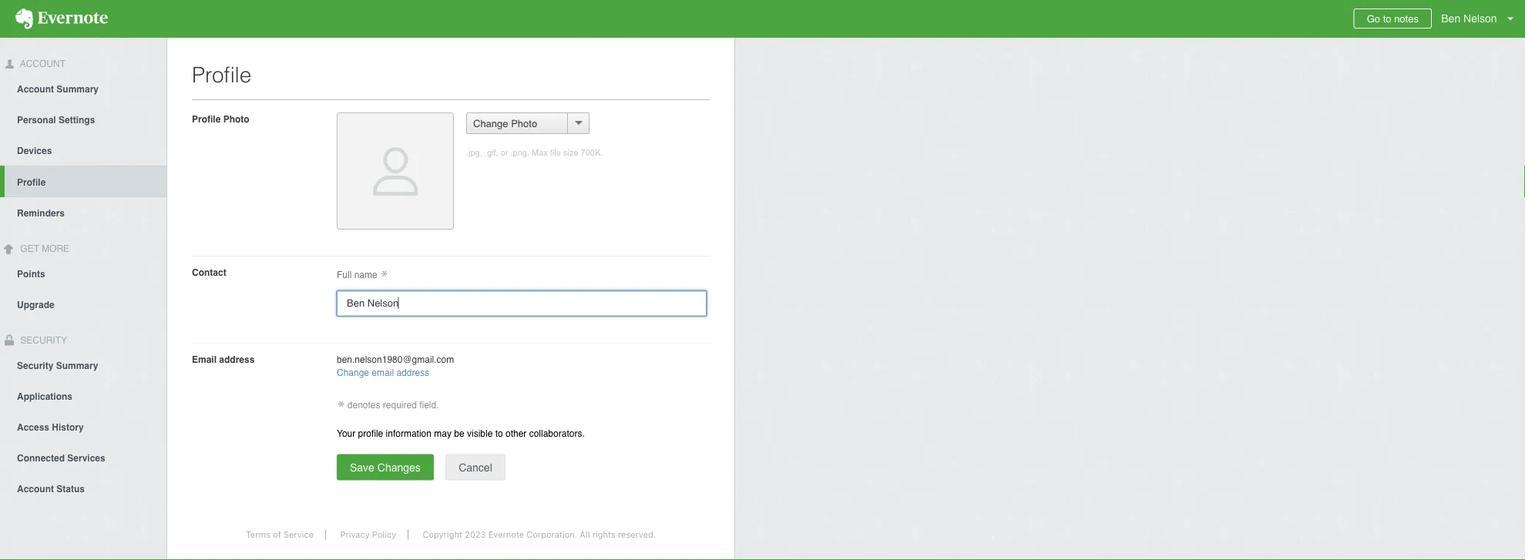 Task type: vqa. For each thing, say whether or not it's contained in the screenshot.
bottommost Account
yes



Task type: describe. For each thing, give the bounding box(es) containing it.
get
[[20, 243, 39, 254]]

get more
[[18, 243, 69, 254]]

0 vertical spatial change
[[473, 118, 508, 129]]

account for account summary
[[17, 84, 54, 95]]

account status
[[17, 483, 85, 494]]

.jpg, .gif, or .png. max file size 700k.
[[466, 148, 603, 158]]

reserved.
[[618, 530, 656, 540]]

0 vertical spatial to
[[1383, 13, 1391, 24]]

all
[[580, 530, 590, 540]]

contact
[[192, 267, 226, 278]]

connected services
[[17, 453, 105, 463]]

go
[[1367, 13, 1380, 24]]

2023
[[465, 530, 486, 540]]

.png.
[[511, 148, 529, 158]]

corporation.
[[527, 530, 577, 540]]

reminders
[[17, 208, 65, 219]]

your
[[337, 428, 355, 439]]

access history link
[[0, 411, 166, 442]]

ben nelson
[[1441, 12, 1497, 25]]

terms
[[246, 530, 270, 540]]

your profile information may be visible to other collaborators.
[[337, 428, 585, 439]]

evernote
[[488, 530, 524, 540]]

name
[[354, 270, 377, 281]]

photo for profile photo
[[223, 114, 249, 124]]

notes
[[1394, 13, 1419, 24]]

email
[[192, 354, 217, 365]]

be
[[454, 428, 464, 439]]

settings
[[59, 115, 95, 125]]

rights
[[592, 530, 616, 540]]

access
[[17, 422, 49, 433]]

summary for account summary
[[57, 84, 99, 95]]

profile photo
[[192, 114, 249, 124]]

security for security summary
[[17, 360, 53, 371]]

service
[[284, 530, 314, 540]]

email
[[372, 367, 394, 378]]

personal settings
[[17, 115, 95, 125]]

account summary
[[17, 84, 99, 95]]

evernote link
[[0, 0, 123, 38]]

ben.nelson1980@gmail.com change email address
[[337, 354, 454, 378]]

terms of service
[[246, 530, 314, 540]]

copyright
[[423, 530, 462, 540]]

access history
[[17, 422, 84, 433]]

denotes required field.
[[345, 400, 439, 411]]

applications
[[17, 391, 72, 402]]

more
[[42, 243, 69, 254]]

devices link
[[0, 135, 166, 166]]

visible
[[467, 428, 493, 439]]

profile for profile photo
[[192, 114, 221, 124]]

summary for security summary
[[56, 360, 98, 371]]

account status link
[[0, 473, 166, 504]]

change inside ben.nelson1980@gmail.com change email address
[[337, 367, 369, 378]]

0 horizontal spatial to
[[495, 428, 503, 439]]

account for account
[[18, 59, 66, 69]]

.jpg,
[[466, 148, 482, 158]]

connected
[[17, 453, 65, 463]]

full name
[[337, 270, 380, 281]]

connected services link
[[0, 442, 166, 473]]

max
[[532, 148, 548, 158]]

of
[[273, 530, 281, 540]]

devices
[[17, 145, 52, 156]]

change photo
[[473, 118, 537, 129]]

status
[[57, 483, 85, 494]]

denotes
[[347, 400, 380, 411]]

profile
[[358, 428, 383, 439]]

Full name text field
[[337, 291, 707, 316]]



Task type: locate. For each thing, give the bounding box(es) containing it.
1 vertical spatial account
[[17, 84, 54, 95]]

account for account status
[[17, 483, 54, 494]]

700k.
[[581, 148, 603, 158]]

summary inside the security summary 'link'
[[56, 360, 98, 371]]

1 vertical spatial profile
[[192, 114, 221, 124]]

size
[[563, 148, 578, 158]]

history
[[52, 422, 84, 433]]

security summary link
[[0, 349, 166, 380]]

policy
[[372, 530, 396, 540]]

points
[[17, 269, 45, 279]]

privacy policy
[[340, 530, 396, 540]]

photo
[[223, 114, 249, 124], [511, 118, 537, 129]]

1 horizontal spatial photo
[[511, 118, 537, 129]]

1 vertical spatial change
[[337, 367, 369, 378]]

points link
[[0, 258, 166, 289]]

copyright 2023 evernote corporation. all rights reserved.
[[423, 530, 656, 540]]

address down ben.nelson1980@gmail.com at the left
[[396, 367, 429, 378]]

profile for profile link
[[17, 177, 46, 188]]

reminders link
[[0, 197, 166, 228]]

address
[[219, 354, 255, 365], [396, 367, 429, 378]]

security
[[18, 335, 67, 346], [17, 360, 53, 371]]

1 vertical spatial summary
[[56, 360, 98, 371]]

security inside 'link'
[[17, 360, 53, 371]]

personal
[[17, 115, 56, 125]]

1 vertical spatial security
[[17, 360, 53, 371]]

summary up applications link
[[56, 360, 98, 371]]

collaborators.
[[529, 428, 585, 439]]

1 horizontal spatial to
[[1383, 13, 1391, 24]]

privacy policy link
[[329, 530, 409, 540]]

0 horizontal spatial change
[[337, 367, 369, 378]]

1 horizontal spatial address
[[396, 367, 429, 378]]

change left email
[[337, 367, 369, 378]]

file
[[550, 148, 561, 158]]

terms of service link
[[234, 530, 326, 540]]

profile link
[[5, 166, 166, 197]]

privacy
[[340, 530, 370, 540]]

None submit
[[337, 454, 434, 480], [446, 454, 505, 480], [337, 454, 434, 480], [446, 454, 505, 480]]

account up account summary
[[18, 59, 66, 69]]

change email address link
[[337, 367, 429, 378]]

0 vertical spatial address
[[219, 354, 255, 365]]

go to notes link
[[1354, 8, 1432, 29]]

account summary link
[[0, 73, 166, 104]]

other
[[506, 428, 527, 439]]

summary inside account summary link
[[57, 84, 99, 95]]

change
[[473, 118, 508, 129], [337, 367, 369, 378]]

ben
[[1441, 12, 1461, 25]]

0 vertical spatial profile
[[192, 62, 251, 87]]

ben nelson link
[[1437, 0, 1525, 38]]

0 vertical spatial account
[[18, 59, 66, 69]]

security up the security summary on the left of the page
[[18, 335, 67, 346]]

go to notes
[[1367, 13, 1419, 24]]

account
[[18, 59, 66, 69], [17, 84, 54, 95], [17, 483, 54, 494]]

2 vertical spatial profile
[[17, 177, 46, 188]]

required
[[383, 400, 417, 411]]

upgrade
[[17, 299, 54, 310]]

upgrade link
[[0, 289, 166, 320]]

may
[[434, 428, 452, 439]]

evernote image
[[0, 8, 123, 29]]

summary up personal settings link
[[57, 84, 99, 95]]

applications link
[[0, 380, 166, 411]]

1 vertical spatial to
[[495, 428, 503, 439]]

to left other
[[495, 428, 503, 439]]

0 vertical spatial summary
[[57, 84, 99, 95]]

or
[[501, 148, 508, 158]]

profile
[[192, 62, 251, 87], [192, 114, 221, 124], [17, 177, 46, 188]]

ben.nelson1980@gmail.com
[[337, 354, 454, 365]]

photo for change photo
[[511, 118, 537, 129]]

address right email
[[219, 354, 255, 365]]

1 horizontal spatial change
[[473, 118, 508, 129]]

email address
[[192, 354, 255, 365]]

security for security
[[18, 335, 67, 346]]

information
[[386, 428, 432, 439]]

0 vertical spatial security
[[18, 335, 67, 346]]

field.
[[419, 400, 439, 411]]

nelson
[[1464, 12, 1497, 25]]

account down connected
[[17, 483, 54, 494]]

0 horizontal spatial photo
[[223, 114, 249, 124]]

summary
[[57, 84, 99, 95], [56, 360, 98, 371]]

to right go
[[1383, 13, 1391, 24]]

2 vertical spatial account
[[17, 483, 54, 494]]

.gif,
[[485, 148, 498, 158]]

to
[[1383, 13, 1391, 24], [495, 428, 503, 439]]

personal settings link
[[0, 104, 166, 135]]

0 horizontal spatial address
[[219, 354, 255, 365]]

change up .gif,
[[473, 118, 508, 129]]

address inside ben.nelson1980@gmail.com change email address
[[396, 367, 429, 378]]

full
[[337, 270, 352, 281]]

services
[[67, 453, 105, 463]]

security up applications
[[17, 360, 53, 371]]

security summary
[[17, 360, 98, 371]]

1 vertical spatial address
[[396, 367, 429, 378]]

account up personal
[[17, 84, 54, 95]]



